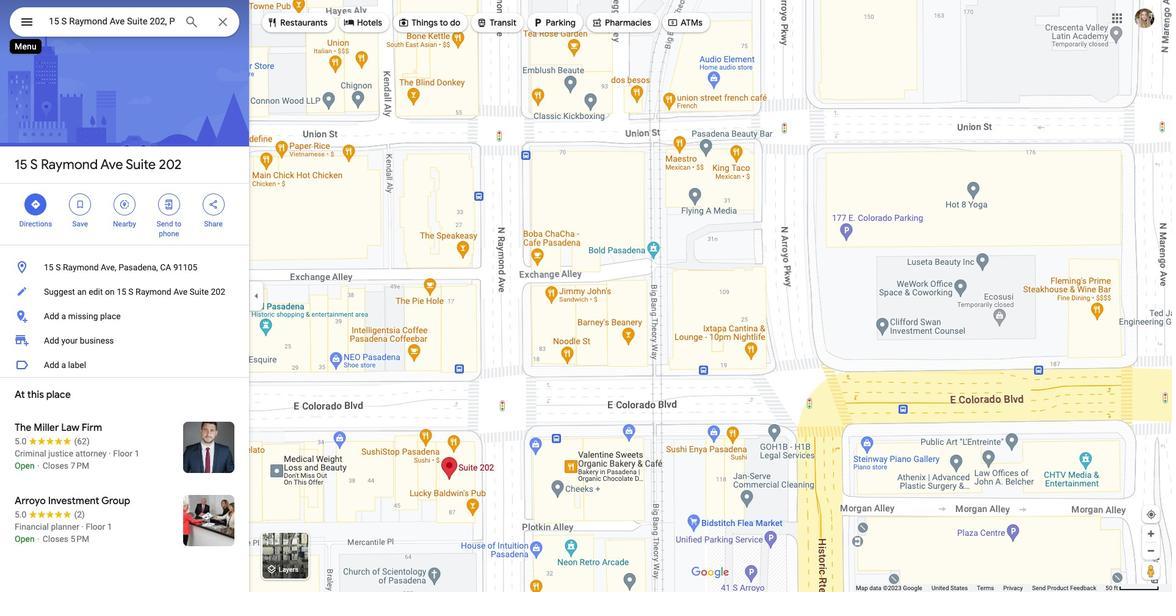 Task type: vqa. For each thing, say whether or not it's contained in the screenshot.


Task type: describe. For each thing, give the bounding box(es) containing it.
miller
[[34, 422, 59, 434]]

directions
[[19, 220, 52, 228]]

· inside the "criminal justice attorney · floor 1 open ⋅ closes 7 pm"
[[109, 449, 111, 459]]


[[75, 198, 86, 211]]

feedback
[[1070, 585, 1097, 592]]

parking
[[546, 17, 576, 28]]

hotels
[[357, 17, 382, 28]]

2 vertical spatial s
[[128, 287, 133, 297]]

do
[[450, 17, 461, 28]]

at
[[15, 389, 25, 401]]

add for add a missing place
[[44, 311, 59, 321]]

⋅ inside financial planner · floor 1 open ⋅ closes 5 pm
[[37, 534, 40, 544]]

open inside financial planner · floor 1 open ⋅ closes 5 pm
[[15, 534, 35, 544]]

raymond inside 'suggest an edit on 15 s raymond ave suite 202' button
[[136, 287, 171, 297]]

5.0 stars 2 reviews image
[[15, 509, 85, 521]]

none field inside '15 s raymond ave suite 202, pasadena, ca 91105' field
[[49, 14, 175, 29]]

send product feedback button
[[1032, 584, 1097, 592]]

data
[[870, 585, 882, 592]]

ave inside button
[[174, 287, 187, 297]]


[[344, 16, 355, 29]]

send for send to phone
[[157, 220, 173, 228]]

share
[[204, 220, 223, 228]]

map data ©2023 google
[[856, 585, 922, 592]]

google maps element
[[0, 0, 1172, 592]]


[[267, 16, 278, 29]]

50 ft button
[[1106, 585, 1159, 592]]

send for send product feedback
[[1032, 585, 1046, 592]]

investment
[[48, 495, 99, 507]]


[[476, 16, 487, 29]]

at this place
[[15, 389, 71, 401]]

zoom in image
[[1147, 529, 1156, 538]]

your
[[61, 336, 78, 346]]

1 inside the "criminal justice attorney · floor 1 open ⋅ closes 7 pm"
[[135, 449, 139, 459]]

label
[[68, 360, 86, 370]]

send to phone
[[157, 220, 181, 238]]

zoom out image
[[1147, 546, 1156, 556]]

google
[[903, 585, 922, 592]]

raymond for ave
[[41, 156, 98, 173]]

5.0 for the miller law firm
[[15, 437, 27, 446]]

united
[[932, 585, 949, 592]]

pasadena,
[[119, 263, 158, 272]]

suggest an edit on 15 s raymond ave suite 202
[[44, 287, 225, 297]]

50
[[1106, 585, 1113, 592]]

(62)
[[74, 437, 90, 446]]

united states button
[[932, 584, 968, 592]]

 transit
[[476, 16, 517, 29]]

on
[[105, 287, 115, 297]]

things
[[412, 17, 438, 28]]

5 pm
[[71, 534, 89, 544]]

(2)
[[74, 510, 85, 520]]

 parking
[[532, 16, 576, 29]]

50 ft
[[1106, 585, 1118, 592]]

s for 15 s raymond ave suite 202
[[30, 156, 38, 173]]


[[208, 198, 219, 211]]

0 horizontal spatial suite
[[126, 156, 156, 173]]

1 inside financial planner · floor 1 open ⋅ closes 5 pm
[[107, 522, 112, 532]]

criminal justice attorney · floor 1 open ⋅ closes 7 pm
[[15, 449, 139, 471]]

 pharmacies
[[592, 16, 651, 29]]

collapse side panel image
[[250, 289, 263, 303]]

footer inside google maps element
[[856, 584, 1106, 592]]

an
[[77, 287, 87, 297]]

the
[[15, 422, 31, 434]]

©2023
[[883, 585, 902, 592]]

15 s raymond ave, pasadena, ca 91105 button
[[0, 255, 249, 280]]

· inside financial planner · floor 1 open ⋅ closes 5 pm
[[81, 522, 84, 532]]

add your business
[[44, 336, 114, 346]]

law
[[61, 422, 79, 434]]

place inside add a missing place button
[[100, 311, 121, 321]]

add a missing place button
[[0, 304, 249, 328]]

ave,
[[101, 263, 116, 272]]

arroyo investment group
[[15, 495, 130, 507]]

open inside the "criminal justice attorney · floor 1 open ⋅ closes 7 pm"
[[15, 461, 35, 471]]

 hotels
[[344, 16, 382, 29]]

suite inside button
[[190, 287, 209, 297]]

 search field
[[10, 7, 239, 39]]

financial planner · floor 1 open ⋅ closes 5 pm
[[15, 522, 112, 544]]


[[398, 16, 409, 29]]

group
[[101, 495, 130, 507]]

save
[[72, 220, 88, 228]]

floor inside the "criminal justice attorney · floor 1 open ⋅ closes 7 pm"
[[113, 449, 133, 459]]



Task type: locate. For each thing, give the bounding box(es) containing it.
0 vertical spatial ave
[[100, 156, 123, 173]]

0 horizontal spatial place
[[46, 389, 71, 401]]

1
[[135, 449, 139, 459], [107, 522, 112, 532]]

ca
[[160, 263, 171, 272]]

ave down '91105'
[[174, 287, 187, 297]]

closes inside financial planner · floor 1 open ⋅ closes 5 pm
[[43, 534, 68, 544]]

15 up directions at left top
[[15, 156, 27, 173]]

⋅ down criminal
[[37, 461, 40, 471]]

91105
[[173, 263, 197, 272]]

0 vertical spatial ⋅
[[37, 461, 40, 471]]

add a label button
[[0, 353, 249, 377]]

0 horizontal spatial floor
[[86, 522, 105, 532]]

1 horizontal spatial s
[[56, 263, 61, 272]]

nearby
[[113, 220, 136, 228]]

 button
[[10, 7, 44, 39]]

a
[[61, 311, 66, 321], [61, 360, 66, 370]]

send up phone
[[157, 220, 173, 228]]

add a label
[[44, 360, 86, 370]]

financial
[[15, 522, 49, 532]]

floor
[[113, 449, 133, 459], [86, 522, 105, 532]]

0 vertical spatial add
[[44, 311, 59, 321]]

s right on
[[128, 287, 133, 297]]

raymond for ave,
[[63, 263, 99, 272]]

1 ⋅ from the top
[[37, 461, 40, 471]]

floor inside financial planner · floor 1 open ⋅ closes 5 pm
[[86, 522, 105, 532]]

⋅ inside the "criminal justice attorney · floor 1 open ⋅ closes 7 pm"
[[37, 461, 40, 471]]

5.0 down the the
[[15, 437, 27, 446]]

send product feedback
[[1032, 585, 1097, 592]]

202 up 
[[159, 156, 182, 173]]

1 horizontal spatial ·
[[109, 449, 111, 459]]

missing
[[68, 311, 98, 321]]

add down suggest
[[44, 311, 59, 321]]

raymond
[[41, 156, 98, 173], [63, 263, 99, 272], [136, 287, 171, 297]]

1 open from the top
[[15, 461, 35, 471]]

to left do
[[440, 17, 448, 28]]

add left your
[[44, 336, 59, 346]]

suggest
[[44, 287, 75, 297]]

7 pm
[[71, 461, 89, 471]]

attorney
[[75, 449, 107, 459]]

add a missing place
[[44, 311, 121, 321]]

1 vertical spatial 15
[[44, 263, 54, 272]]

1 vertical spatial 202
[[211, 287, 225, 297]]

0 vertical spatial ·
[[109, 449, 111, 459]]

a left label
[[61, 360, 66, 370]]

0 horizontal spatial 1
[[107, 522, 112, 532]]

to inside send to phone
[[175, 220, 181, 228]]

0 vertical spatial 1
[[135, 449, 139, 459]]

1 horizontal spatial suite
[[190, 287, 209, 297]]

send left product
[[1032, 585, 1046, 592]]

raymond inside 15 s raymond ave, pasadena, ca 91105 button
[[63, 263, 99, 272]]

ft
[[1114, 585, 1118, 592]]

0 vertical spatial place
[[100, 311, 121, 321]]

s up 
[[30, 156, 38, 173]]

0 vertical spatial to
[[440, 17, 448, 28]]

criminal
[[15, 449, 46, 459]]

open down criminal
[[15, 461, 35, 471]]

0 vertical spatial 5.0
[[15, 437, 27, 446]]

5.0 down arroyo
[[15, 510, 27, 520]]

closes
[[43, 461, 68, 471], [43, 534, 68, 544]]

1 horizontal spatial place
[[100, 311, 121, 321]]

floor right "attorney"
[[113, 449, 133, 459]]

15
[[15, 156, 27, 173], [44, 263, 54, 272], [117, 287, 126, 297]]

1 add from the top
[[44, 311, 59, 321]]

2 vertical spatial add
[[44, 360, 59, 370]]

202 inside button
[[211, 287, 225, 297]]

 atms
[[667, 16, 703, 29]]

send
[[157, 220, 173, 228], [1032, 585, 1046, 592]]

a for missing
[[61, 311, 66, 321]]

0 horizontal spatial ave
[[100, 156, 123, 173]]

planner
[[51, 522, 79, 532]]

phone
[[159, 230, 179, 238]]

send inside send to phone
[[157, 220, 173, 228]]

2 ⋅ from the top
[[37, 534, 40, 544]]

firm
[[82, 422, 102, 434]]

add for add a label
[[44, 360, 59, 370]]

send inside send product feedback button
[[1032, 585, 1046, 592]]

suite down '91105'
[[190, 287, 209, 297]]

⋅ down financial on the bottom left of page
[[37, 534, 40, 544]]

2 add from the top
[[44, 336, 59, 346]]

justice
[[48, 449, 73, 459]]

15 s raymond ave suite 202
[[15, 156, 182, 173]]

1 vertical spatial a
[[61, 360, 66, 370]]

1 down group
[[107, 522, 112, 532]]

layers
[[279, 566, 298, 574]]

5.0 inside 5.0 stars 2 reviews image
[[15, 510, 27, 520]]

place
[[100, 311, 121, 321], [46, 389, 71, 401]]

2 closes from the top
[[43, 534, 68, 544]]

place down on
[[100, 311, 121, 321]]

5.0 stars 62 reviews image
[[15, 435, 90, 448]]

a inside add a label button
[[61, 360, 66, 370]]

map
[[856, 585, 868, 592]]

· up 5 pm
[[81, 522, 84, 532]]

1 right "attorney"
[[135, 449, 139, 459]]

 restaurants
[[267, 16, 328, 29]]

0 vertical spatial suite
[[126, 156, 156, 173]]

1 vertical spatial raymond
[[63, 263, 99, 272]]

15 right on
[[117, 287, 126, 297]]

business
[[80, 336, 114, 346]]

1 vertical spatial ⋅
[[37, 534, 40, 544]]

5.0 for arroyo investment group
[[15, 510, 27, 520]]

0 horizontal spatial 15
[[15, 156, 27, 173]]

0 vertical spatial a
[[61, 311, 66, 321]]

suggest an edit on 15 s raymond ave suite 202 button
[[0, 280, 249, 304]]

the miller law firm
[[15, 422, 102, 434]]

add
[[44, 311, 59, 321], [44, 336, 59, 346], [44, 360, 59, 370]]

a left missing
[[61, 311, 66, 321]]

restaurants
[[280, 17, 328, 28]]


[[119, 198, 130, 211]]


[[532, 16, 543, 29]]

privacy button
[[1003, 584, 1023, 592]]

1 horizontal spatial to
[[440, 17, 448, 28]]

1 closes from the top
[[43, 461, 68, 471]]


[[30, 198, 41, 211]]

terms
[[977, 585, 994, 592]]

15 up suggest
[[44, 263, 54, 272]]

15 S Raymond Ave Suite 202, Pasadena, CA 91105 field
[[10, 7, 239, 37]]

to up phone
[[175, 220, 181, 228]]

1 vertical spatial 1
[[107, 522, 112, 532]]

1 vertical spatial floor
[[86, 522, 105, 532]]

this
[[27, 389, 44, 401]]

open down financial on the bottom left of page
[[15, 534, 35, 544]]

transit
[[490, 17, 517, 28]]

suite
[[126, 156, 156, 173], [190, 287, 209, 297]]

a inside add a missing place button
[[61, 311, 66, 321]]

add for add your business
[[44, 336, 59, 346]]


[[592, 16, 603, 29]]

1 5.0 from the top
[[15, 437, 27, 446]]

ave up 
[[100, 156, 123, 173]]

to
[[440, 17, 448, 28], [175, 220, 181, 228]]

raymond up an
[[63, 263, 99, 272]]

1 vertical spatial open
[[15, 534, 35, 544]]

0 vertical spatial 15
[[15, 156, 27, 173]]

footer containing map data ©2023 google
[[856, 584, 1106, 592]]

0 vertical spatial closes
[[43, 461, 68, 471]]

0 horizontal spatial to
[[175, 220, 181, 228]]

1 horizontal spatial ave
[[174, 287, 187, 297]]

0 vertical spatial floor
[[113, 449, 133, 459]]

1 a from the top
[[61, 311, 66, 321]]

show street view coverage image
[[1142, 562, 1160, 580]]

place right this
[[46, 389, 71, 401]]

ave
[[100, 156, 123, 173], [174, 287, 187, 297]]

15 s raymond ave suite 202 main content
[[0, 0, 249, 592]]

closes down planner
[[43, 534, 68, 544]]

privacy
[[1003, 585, 1023, 592]]

0 vertical spatial s
[[30, 156, 38, 173]]

0 vertical spatial 202
[[159, 156, 182, 173]]

0 horizontal spatial 202
[[159, 156, 182, 173]]

2 vertical spatial raymond
[[136, 287, 171, 297]]

None field
[[49, 14, 175, 29]]


[[20, 13, 34, 31]]

5.0 inside 5.0 stars 62 reviews image
[[15, 437, 27, 446]]

1 horizontal spatial 1
[[135, 449, 139, 459]]

 things to do
[[398, 16, 461, 29]]

1 vertical spatial place
[[46, 389, 71, 401]]


[[163, 198, 174, 211]]

15 s raymond ave, pasadena, ca 91105
[[44, 263, 197, 272]]

0 horizontal spatial send
[[157, 220, 173, 228]]

suite up 
[[126, 156, 156, 173]]

show your location image
[[1146, 509, 1157, 520]]

add your business link
[[0, 328, 249, 353]]

1 vertical spatial add
[[44, 336, 59, 346]]

pharmacies
[[605, 17, 651, 28]]

product
[[1047, 585, 1069, 592]]

2 horizontal spatial 15
[[117, 287, 126, 297]]

15 for 15 s raymond ave suite 202
[[15, 156, 27, 173]]

1 horizontal spatial 15
[[44, 263, 54, 272]]

1 vertical spatial 5.0
[[15, 510, 27, 520]]

1 vertical spatial to
[[175, 220, 181, 228]]

0 horizontal spatial s
[[30, 156, 38, 173]]

united states
[[932, 585, 968, 592]]

add left label
[[44, 360, 59, 370]]

closes down justice
[[43, 461, 68, 471]]

s for 15 s raymond ave, pasadena, ca 91105
[[56, 263, 61, 272]]

google account: michelle dermenjian  
(michelle.dermenjian@adept.ai) image
[[1135, 8, 1154, 28]]

1 horizontal spatial 202
[[211, 287, 225, 297]]

raymond down ca
[[136, 287, 171, 297]]

a for label
[[61, 360, 66, 370]]

1 horizontal spatial send
[[1032, 585, 1046, 592]]

2 5.0 from the top
[[15, 510, 27, 520]]


[[667, 16, 678, 29]]

· right "attorney"
[[109, 449, 111, 459]]

1 vertical spatial suite
[[190, 287, 209, 297]]

15 for 15 s raymond ave, pasadena, ca 91105
[[44, 263, 54, 272]]

edit
[[89, 287, 103, 297]]

2 open from the top
[[15, 534, 35, 544]]

s
[[30, 156, 38, 173], [56, 263, 61, 272], [128, 287, 133, 297]]

1 horizontal spatial floor
[[113, 449, 133, 459]]

to inside  things to do
[[440, 17, 448, 28]]

s up suggest
[[56, 263, 61, 272]]

1 vertical spatial s
[[56, 263, 61, 272]]

0 horizontal spatial ·
[[81, 522, 84, 532]]

0 vertical spatial open
[[15, 461, 35, 471]]

1 vertical spatial send
[[1032, 585, 1046, 592]]

0 vertical spatial send
[[157, 220, 173, 228]]

202 left collapse side panel image
[[211, 287, 225, 297]]

3 add from the top
[[44, 360, 59, 370]]

actions for 15 s raymond ave suite 202 region
[[0, 184, 249, 245]]

202
[[159, 156, 182, 173], [211, 287, 225, 297]]

closes inside the "criminal justice attorney · floor 1 open ⋅ closes 7 pm"
[[43, 461, 68, 471]]

floor up 5 pm
[[86, 522, 105, 532]]

2 a from the top
[[61, 360, 66, 370]]

atms
[[681, 17, 703, 28]]

1 vertical spatial ave
[[174, 287, 187, 297]]

terms button
[[977, 584, 994, 592]]

footer
[[856, 584, 1106, 592]]

states
[[951, 585, 968, 592]]

1 vertical spatial closes
[[43, 534, 68, 544]]

raymond up 
[[41, 156, 98, 173]]

0 vertical spatial raymond
[[41, 156, 98, 173]]

arroyo
[[15, 495, 46, 507]]

1 vertical spatial ·
[[81, 522, 84, 532]]

2 vertical spatial 15
[[117, 287, 126, 297]]

2 horizontal spatial s
[[128, 287, 133, 297]]



